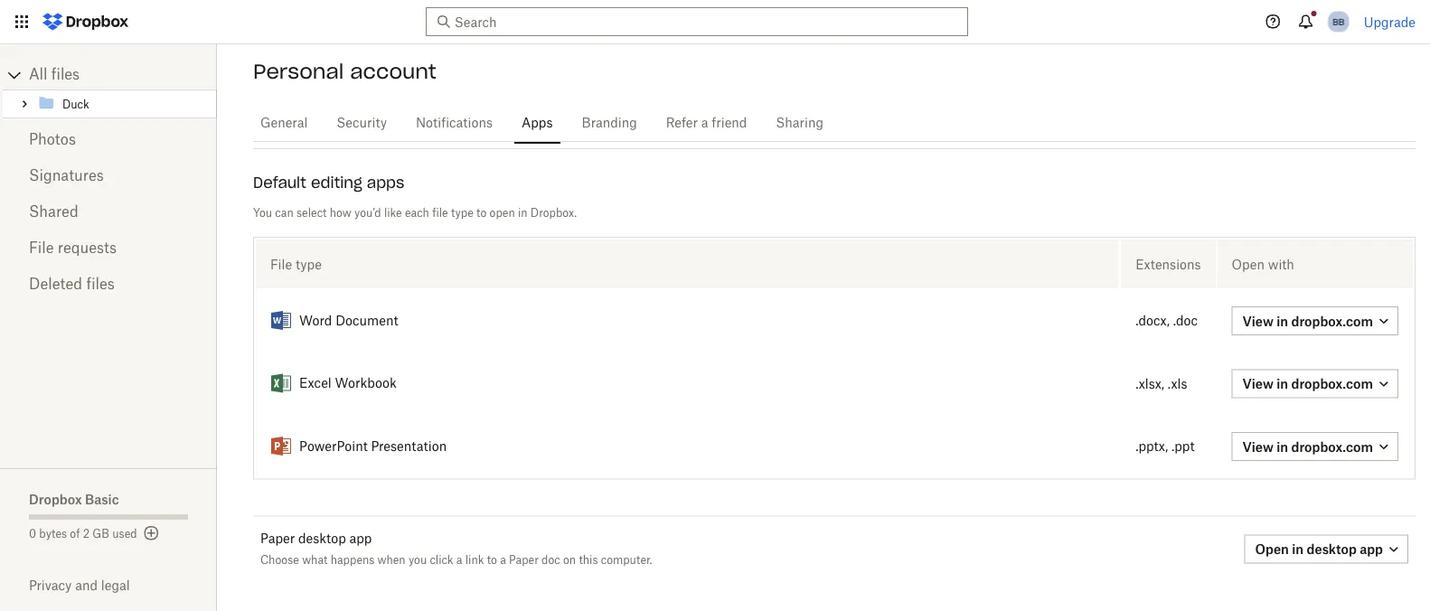 Task type: describe. For each thing, give the bounding box(es) containing it.
general
[[260, 117, 308, 129]]

view in dropbox.com button
[[1232, 307, 1399, 336]]

personal account
[[253, 59, 436, 84]]

word
[[299, 315, 332, 328]]

friend
[[712, 117, 747, 129]]

notifications tab
[[409, 101, 500, 145]]

template stateless image for word document
[[270, 311, 292, 332]]

dropbox.com for .xlsx, .xls
[[1292, 376, 1373, 392]]

sharing tab
[[769, 101, 831, 145]]

file for file type
[[270, 257, 292, 272]]

sharing
[[776, 117, 824, 129]]

all files link
[[29, 61, 217, 90]]

view in dropbox.com button for .xlsx, .xls
[[1232, 370, 1399, 399]]

like
[[384, 208, 402, 219]]

file for file requests
[[29, 241, 54, 256]]

.ppt
[[1172, 441, 1195, 454]]

basic
[[85, 491, 119, 507]]

deleted
[[29, 278, 82, 292]]

signatures
[[29, 169, 104, 184]]

.xlsx,
[[1136, 378, 1165, 391]]

privacy and legal link
[[29, 578, 217, 593]]

in for .pptx, .ppt
[[1277, 439, 1289, 455]]

you'd
[[354, 208, 381, 219]]

files for deleted files
[[86, 278, 115, 292]]

powerpoint presentation
[[299, 441, 447, 453]]

0 horizontal spatial desktop
[[298, 533, 346, 546]]

link
[[465, 556, 484, 566]]

all
[[29, 68, 47, 82]]

privacy and legal
[[29, 578, 130, 593]]

deleted files link
[[29, 267, 188, 303]]

editing
[[311, 174, 362, 192]]

file requests link
[[29, 231, 188, 267]]

files for all files
[[51, 68, 80, 82]]

all files tree
[[3, 61, 217, 118]]

.docx, .doc
[[1136, 315, 1198, 328]]

branding tab
[[575, 101, 644, 145]]

privacy
[[29, 578, 72, 593]]

.xls
[[1168, 378, 1188, 391]]

file type
[[270, 257, 322, 272]]

bb button
[[1324, 7, 1353, 36]]

open
[[490, 208, 515, 219]]

0 vertical spatial type
[[451, 208, 474, 219]]

upgrade link
[[1364, 14, 1416, 29]]

dropbox.com for .pptx, .ppt
[[1292, 439, 1373, 455]]

security
[[337, 117, 387, 129]]

apps tab
[[514, 101, 560, 145]]

requests
[[58, 241, 117, 256]]

.xlsx, .xls
[[1136, 378, 1188, 391]]

.pptx, .ppt
[[1136, 441, 1195, 454]]

Search text field
[[455, 12, 935, 32]]

refer a friend
[[666, 117, 747, 129]]

open with
[[1232, 257, 1295, 272]]

.pptx,
[[1136, 441, 1168, 454]]

photos link
[[29, 122, 188, 158]]

deleted files
[[29, 278, 115, 292]]

0 bytes of 2 gb used
[[29, 529, 137, 540]]

bytes
[[39, 529, 67, 540]]

used
[[112, 529, 137, 540]]

with
[[1268, 257, 1295, 272]]

dropbox.com for .docx, .doc
[[1292, 314, 1373, 329]]

0 vertical spatial to
[[477, 208, 487, 219]]

gb
[[93, 529, 109, 540]]

how
[[330, 208, 351, 219]]

view for .docx, .doc
[[1243, 314, 1274, 329]]

view in dropbox.com for .docx, .doc
[[1243, 314, 1373, 329]]

and
[[75, 578, 98, 593]]

computer.
[[601, 556, 652, 566]]

legal
[[101, 578, 130, 593]]

you
[[253, 208, 272, 219]]

.doc
[[1173, 315, 1198, 328]]

file
[[432, 208, 448, 219]]

you
[[409, 556, 427, 566]]

of
[[70, 529, 80, 540]]

dropbox.
[[531, 208, 577, 219]]

0
[[29, 529, 36, 540]]

click
[[430, 556, 454, 566]]

choose what happens when you click a link to a paper doc on this computer.
[[260, 556, 652, 566]]

shared
[[29, 205, 78, 220]]

dropbox basic
[[29, 491, 119, 507]]

security tab
[[329, 101, 394, 145]]

0 horizontal spatial type
[[296, 257, 322, 272]]

signatures link
[[29, 158, 188, 194]]

what
[[302, 556, 328, 566]]

general tab
[[253, 101, 315, 145]]



Task type: vqa. For each thing, say whether or not it's contained in the screenshot.
Help and resources dialog
no



Task type: locate. For each thing, give the bounding box(es) containing it.
shared link
[[29, 194, 188, 231]]

in inside dropdown button
[[1277, 314, 1289, 329]]

workbook
[[335, 378, 397, 390]]

dropbox.com inside dropdown button
[[1292, 314, 1373, 329]]

all files
[[29, 68, 80, 82]]

template stateless image
[[270, 311, 292, 332], [270, 373, 292, 395], [270, 436, 292, 458]]

0 vertical spatial file
[[29, 241, 54, 256]]

template stateless image for excel workbook
[[270, 373, 292, 395]]

0 vertical spatial open
[[1232, 257, 1265, 272]]

to right link
[[487, 556, 497, 566]]

view in dropbox.com inside view in dropbox.com dropdown button
[[1243, 314, 1373, 329]]

choose
[[260, 556, 299, 566]]

extensions
[[1136, 257, 1201, 272]]

apps
[[367, 174, 404, 192]]

template stateless image left excel
[[270, 373, 292, 395]]

files right all
[[51, 68, 80, 82]]

upgrade
[[1364, 14, 1416, 29]]

view in dropbox.com for .xlsx, .xls
[[1243, 376, 1373, 392]]

open for open in desktop app
[[1256, 542, 1289, 557]]

0 vertical spatial dropbox.com
[[1292, 314, 1373, 329]]

1 horizontal spatial file
[[270, 257, 292, 272]]

view inside view in dropbox.com dropdown button
[[1243, 314, 1274, 329]]

1 horizontal spatial files
[[86, 278, 115, 292]]

paper left doc
[[509, 556, 539, 566]]

1 view from the top
[[1243, 314, 1274, 329]]

files down file requests link
[[86, 278, 115, 292]]

1 dropbox.com from the top
[[1292, 314, 1373, 329]]

presentation
[[371, 441, 447, 453]]

1 horizontal spatial paper
[[509, 556, 539, 566]]

file requests
[[29, 241, 117, 256]]

3 view in dropbox.com from the top
[[1243, 439, 1373, 455]]

1 horizontal spatial desktop
[[1307, 542, 1357, 557]]

0 vertical spatial template stateless image
[[270, 311, 292, 332]]

tab list
[[253, 99, 1416, 145]]

0 vertical spatial files
[[51, 68, 80, 82]]

apps
[[522, 117, 553, 129]]

view in dropbox.com button
[[1232, 370, 1399, 399], [1232, 432, 1399, 461]]

select
[[297, 208, 327, 219]]

dropbox logo - go to the homepage image
[[36, 7, 135, 36]]

account
[[350, 59, 436, 84]]

template stateless image left the powerpoint
[[270, 436, 292, 458]]

2 view in dropbox.com from the top
[[1243, 376, 1373, 392]]

0 vertical spatial view in dropbox.com
[[1243, 314, 1373, 329]]

a right refer
[[701, 117, 708, 129]]

1 view in dropbox.com button from the top
[[1232, 370, 1399, 399]]

powerpoint
[[299, 441, 368, 453]]

type
[[451, 208, 474, 219], [296, 257, 322, 272]]

view for .xlsx, .xls
[[1243, 376, 1274, 392]]

1 template stateless image from the top
[[270, 311, 292, 332]]

you can select how you'd like each file type to open in dropbox.
[[253, 208, 577, 219]]

tab list containing general
[[253, 99, 1416, 145]]

1 vertical spatial files
[[86, 278, 115, 292]]

in for .docx, .doc
[[1277, 314, 1289, 329]]

0 horizontal spatial files
[[51, 68, 80, 82]]

when
[[378, 556, 406, 566]]

2 vertical spatial view
[[1243, 439, 1274, 455]]

1 vertical spatial open
[[1256, 542, 1289, 557]]

photos
[[29, 133, 76, 147]]

paper
[[260, 533, 295, 546], [509, 556, 539, 566]]

document
[[336, 315, 398, 328]]

1 vertical spatial dropbox.com
[[1292, 376, 1373, 392]]

in
[[518, 208, 528, 219], [1277, 314, 1289, 329], [1277, 376, 1289, 392], [1277, 439, 1289, 455], [1292, 542, 1304, 557]]

1 horizontal spatial app
[[1360, 542, 1383, 557]]

1 vertical spatial to
[[487, 556, 497, 566]]

a inside refer a friend tab
[[701, 117, 708, 129]]

notifications
[[416, 117, 493, 129]]

1 vertical spatial file
[[270, 257, 292, 272]]

excel
[[299, 378, 332, 390]]

type down select
[[296, 257, 322, 272]]

type right the file
[[451, 208, 474, 219]]

to
[[477, 208, 487, 219], [487, 556, 497, 566]]

1 horizontal spatial a
[[500, 556, 506, 566]]

word document
[[299, 315, 398, 328]]

view down open with
[[1243, 314, 1274, 329]]

2 vertical spatial dropbox.com
[[1292, 439, 1373, 455]]

0 horizontal spatial a
[[456, 556, 462, 566]]

1 vertical spatial view
[[1243, 376, 1274, 392]]

dropbox
[[29, 491, 82, 507]]

view right .ppt
[[1243, 439, 1274, 455]]

in for .xlsx, .xls
[[1277, 376, 1289, 392]]

1 vertical spatial paper
[[509, 556, 539, 566]]

0 horizontal spatial paper
[[260, 533, 295, 546]]

open inside popup button
[[1256, 542, 1289, 557]]

view right the .xls
[[1243, 376, 1274, 392]]

file down 'shared'
[[29, 241, 54, 256]]

branding
[[582, 117, 637, 129]]

a right link
[[500, 556, 506, 566]]

2 horizontal spatial a
[[701, 117, 708, 129]]

a
[[701, 117, 708, 129], [456, 556, 462, 566], [500, 556, 506, 566]]

paper desktop app
[[260, 533, 372, 546]]

2 dropbox.com from the top
[[1292, 376, 1373, 392]]

default editing apps
[[253, 174, 404, 192]]

template stateless image for powerpoint presentation
[[270, 436, 292, 458]]

app inside popup button
[[1360, 542, 1383, 557]]

view in dropbox.com button for .pptx, .ppt
[[1232, 432, 1399, 461]]

files inside "tree"
[[51, 68, 80, 82]]

to left open
[[477, 208, 487, 219]]

2 view from the top
[[1243, 376, 1274, 392]]

view
[[1243, 314, 1274, 329], [1243, 376, 1274, 392], [1243, 439, 1274, 455]]

open in desktop app button
[[1245, 535, 1409, 564]]

view for .pptx, .ppt
[[1243, 439, 1274, 455]]

happens
[[331, 556, 375, 566]]

files
[[51, 68, 80, 82], [86, 278, 115, 292]]

0 horizontal spatial file
[[29, 241, 54, 256]]

open for open with
[[1232, 257, 1265, 272]]

can
[[275, 208, 294, 219]]

open in desktop app
[[1256, 542, 1383, 557]]

1 vertical spatial view in dropbox.com button
[[1232, 432, 1399, 461]]

1 vertical spatial view in dropbox.com
[[1243, 376, 1373, 392]]

1 vertical spatial type
[[296, 257, 322, 272]]

paper up choose
[[260, 533, 295, 546]]

a left link
[[456, 556, 462, 566]]

.docx,
[[1136, 315, 1170, 328]]

refer
[[666, 117, 698, 129]]

0 vertical spatial view in dropbox.com button
[[1232, 370, 1399, 399]]

template stateless image left word
[[270, 311, 292, 332]]

2
[[83, 529, 90, 540]]

2 view in dropbox.com button from the top
[[1232, 432, 1399, 461]]

file
[[29, 241, 54, 256], [270, 257, 292, 272]]

0 horizontal spatial app
[[349, 533, 372, 546]]

open
[[1232, 257, 1265, 272], [1256, 542, 1289, 557]]

bb
[[1333, 16, 1345, 27]]

excel workbook
[[299, 378, 397, 390]]

default
[[253, 174, 306, 192]]

app
[[349, 533, 372, 546], [1360, 542, 1383, 557]]

refer a friend tab
[[659, 101, 754, 145]]

this
[[579, 556, 598, 566]]

desktop
[[298, 533, 346, 546], [1307, 542, 1357, 557]]

3 template stateless image from the top
[[270, 436, 292, 458]]

file down can
[[270, 257, 292, 272]]

2 vertical spatial template stateless image
[[270, 436, 292, 458]]

duck
[[62, 99, 89, 110]]

on
[[563, 556, 576, 566]]

1 view in dropbox.com from the top
[[1243, 314, 1373, 329]]

doc
[[542, 556, 560, 566]]

0 vertical spatial paper
[[260, 533, 295, 546]]

2 vertical spatial view in dropbox.com
[[1243, 439, 1373, 455]]

view in dropbox.com for .pptx, .ppt
[[1243, 439, 1373, 455]]

1 vertical spatial template stateless image
[[270, 373, 292, 395]]

duck link
[[37, 93, 213, 115]]

1 horizontal spatial type
[[451, 208, 474, 219]]

3 dropbox.com from the top
[[1292, 439, 1373, 455]]

2 template stateless image from the top
[[270, 373, 292, 395]]

global header element
[[0, 0, 1430, 44]]

desktop inside popup button
[[1307, 542, 1357, 557]]

0 vertical spatial view
[[1243, 314, 1274, 329]]

personal
[[253, 59, 344, 84]]

get more space image
[[141, 523, 162, 544]]

3 view from the top
[[1243, 439, 1274, 455]]

each
[[405, 208, 429, 219]]



